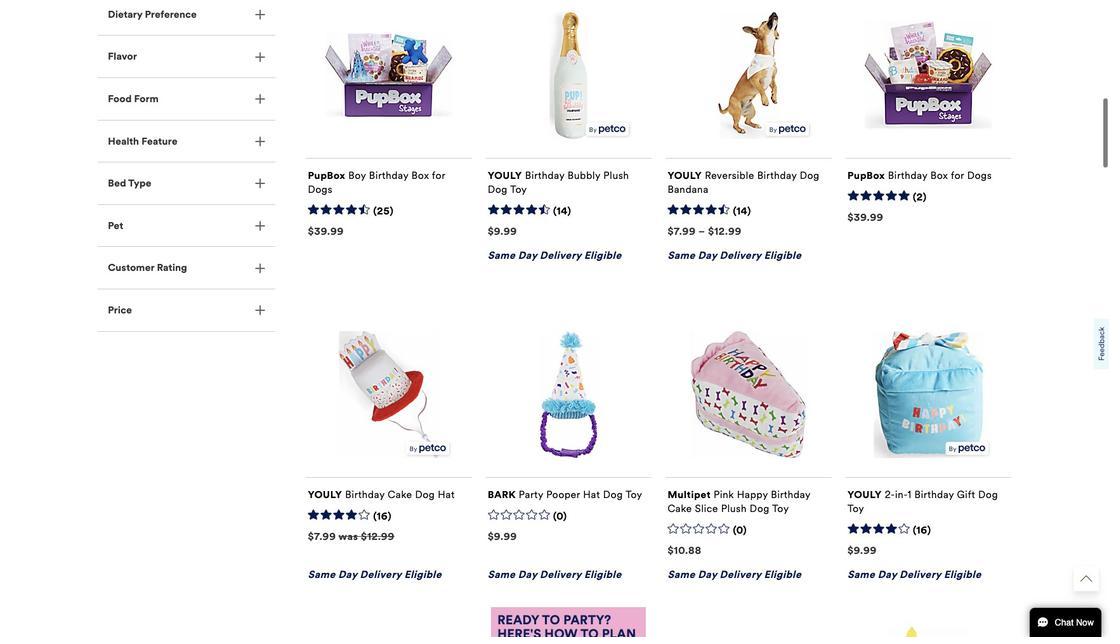 Task type: locate. For each thing, give the bounding box(es) containing it.
birthday inside birthday bubbly plush dog toy
[[525, 169, 565, 181]]

1 horizontal spatial box
[[931, 169, 949, 181]]

$12.99 right – in the top right of the page
[[708, 225, 742, 237]]

(2)
[[913, 191, 927, 203]]

was
[[339, 531, 358, 543]]

14 reviews element down reversible birthday dog bandana
[[733, 205, 752, 218]]

same day delivery eligible for pink happy birthday cake slice plush dog toy
[[668, 569, 802, 581]]

bubbly
[[568, 169, 601, 181]]

14 reviews element down birthday bubbly plush dog toy
[[553, 205, 572, 218]]

$9.99 for 2-in-1 birthday gift dog toy
[[848, 545, 877, 557]]

(16) down youly birthday cake dog hat
[[373, 510, 392, 522]]

day for pink happy birthday cake slice plush dog toy
[[698, 569, 717, 581]]

0 horizontal spatial cake
[[388, 489, 412, 501]]

0 reviews element for $9.99
[[553, 510, 567, 524]]

0 vertical spatial $12.99
[[708, 225, 742, 237]]

plush down pink
[[722, 503, 747, 515]]

multipet
[[668, 489, 711, 501]]

0 horizontal spatial (14)
[[553, 205, 572, 217]]

same
[[488, 249, 516, 261], [668, 249, 696, 261], [308, 569, 336, 581], [488, 569, 516, 581], [668, 569, 696, 581], [848, 569, 876, 581]]

0 vertical spatial (0)
[[553, 510, 567, 522]]

1 box from the left
[[412, 169, 430, 181]]

(14) down reversible birthday dog bandana
[[733, 205, 752, 217]]

2 for from the left
[[952, 169, 965, 181]]

same day delivery eligible
[[488, 249, 622, 261], [668, 249, 802, 261], [308, 569, 442, 581], [488, 569, 622, 581], [668, 569, 802, 581], [848, 569, 982, 581]]

$12.99
[[708, 225, 742, 237], [361, 531, 395, 543]]

0 horizontal spatial plush
[[604, 169, 630, 181]]

1 vertical spatial (0)
[[733, 524, 747, 536]]

youly for 2-in-1 birthday gift dog toy
[[848, 489, 882, 501]]

delivery for birthday bubbly plush dog toy
[[540, 249, 582, 261]]

birthday
[[369, 169, 409, 181], [525, 169, 565, 181], [758, 169, 797, 181], [888, 169, 928, 181], [345, 489, 385, 501], [771, 489, 811, 501], [915, 489, 955, 501]]

1 vertical spatial dogs
[[308, 183, 333, 196]]

(16) down 2-in-1 birthday gift dog toy
[[913, 524, 932, 536]]

4 plus icon 2 button from the top
[[98, 120, 276, 162]]

dogs inside 'boy birthday box for dogs'
[[308, 183, 333, 196]]

$12.99 right was
[[361, 531, 395, 543]]

toy inside the pink happy birthday cake slice plush dog toy
[[773, 503, 789, 515]]

bark party pooper hat dog toy
[[488, 489, 643, 501]]

birthday right the 1
[[915, 489, 955, 501]]

$7.99 left – in the top right of the page
[[668, 225, 696, 237]]

0 reviews element down pooper
[[553, 510, 567, 524]]

$7.99 for $7.99 – $12.99
[[668, 225, 696, 237]]

dog inside the pink happy birthday cake slice plush dog toy
[[750, 503, 770, 515]]

0 horizontal spatial dogs
[[308, 183, 333, 196]]

dog inside reversible birthday dog bandana
[[800, 169, 820, 181]]

day for 2-in-1 birthday gift dog toy
[[878, 569, 897, 581]]

birthday inside the pink happy birthday cake slice plush dog toy
[[771, 489, 811, 501]]

0 vertical spatial dogs
[[968, 169, 993, 181]]

hat left bark at the left bottom
[[438, 489, 455, 501]]

birthday right boy
[[369, 169, 409, 181]]

2 (14) from the left
[[733, 205, 752, 217]]

(16)
[[373, 510, 392, 522], [913, 524, 932, 536]]

hat
[[438, 489, 455, 501], [584, 489, 601, 501]]

1 horizontal spatial $39.99
[[848, 211, 884, 223]]

for
[[432, 169, 446, 181], [952, 169, 965, 181]]

1 vertical spatial $7.99
[[308, 531, 336, 543]]

plush right "bubbly"
[[604, 169, 630, 181]]

1 vertical spatial $9.99
[[488, 531, 517, 543]]

$12.99 for $7.99 was $12.99
[[361, 531, 395, 543]]

$7.99 – $12.99
[[668, 225, 742, 237]]

1 14 reviews element from the left
[[553, 205, 572, 218]]

2 vertical spatial $9.99
[[848, 545, 877, 557]]

1 horizontal spatial (14)
[[733, 205, 752, 217]]

0 horizontal spatial box
[[412, 169, 430, 181]]

$39.99 for birthday box for dogs
[[848, 211, 884, 223]]

0 horizontal spatial pupbox
[[308, 169, 346, 181]]

eligible for pink happy birthday cake slice plush dog toy
[[765, 569, 802, 581]]

1 plus icon 2 image from the top
[[255, 10, 265, 20]]

same day delivery eligible for birthday bubbly plush dog toy
[[488, 249, 622, 261]]

1 vertical spatial cake
[[668, 503, 692, 515]]

0 vertical spatial (16)
[[373, 510, 392, 522]]

14 reviews element
[[553, 205, 572, 218], [733, 205, 752, 218]]

pupbox
[[308, 169, 346, 181], [848, 169, 886, 181]]

2 14 reviews element from the left
[[733, 205, 752, 218]]

youly for birthday bubbly plush dog toy
[[488, 169, 522, 181]]

1 horizontal spatial $7.99
[[668, 225, 696, 237]]

1 for from the left
[[432, 169, 446, 181]]

0 vertical spatial $7.99
[[668, 225, 696, 237]]

1 horizontal spatial cake
[[668, 503, 692, 515]]

(14)
[[553, 205, 572, 217], [733, 205, 752, 217]]

16 reviews element
[[373, 510, 392, 524], [913, 524, 932, 538]]

same day delivery eligible for birthday cake dog hat
[[308, 569, 442, 581]]

1 horizontal spatial 16 reviews element
[[913, 524, 932, 538]]

0 vertical spatial $39.99
[[848, 211, 884, 223]]

0 reviews element down the pink happy birthday cake slice plush dog toy at the right bottom of the page
[[733, 524, 747, 538]]

(0) for $9.99
[[553, 510, 567, 522]]

8 plus icon 2 button from the top
[[98, 289, 276, 331]]

$39.99
[[848, 211, 884, 223], [308, 225, 344, 237]]

1 horizontal spatial $12.99
[[708, 225, 742, 237]]

delivery for birthday cake dog hat
[[360, 569, 402, 581]]

0 horizontal spatial $7.99
[[308, 531, 336, 543]]

0 horizontal spatial for
[[432, 169, 446, 181]]

dog inside 2-in-1 birthday gift dog toy
[[979, 489, 999, 501]]

1 (14) from the left
[[553, 205, 572, 217]]

for for boy birthday box for dogs
[[432, 169, 446, 181]]

7 plus icon 2 button from the top
[[98, 247, 276, 289]]

box
[[412, 169, 430, 181], [931, 169, 949, 181]]

birthday bubbly plush dog toy
[[488, 169, 630, 196]]

youly birthday cake dog hat
[[308, 489, 455, 501]]

0 horizontal spatial 0 reviews element
[[553, 510, 567, 524]]

25 reviews element
[[373, 205, 394, 218]]

happy
[[737, 489, 768, 501]]

0 vertical spatial plush
[[604, 169, 630, 181]]

0 vertical spatial $9.99
[[488, 225, 517, 237]]

1 horizontal spatial 14 reviews element
[[733, 205, 752, 218]]

box for boy birthday box for dogs
[[412, 169, 430, 181]]

1 vertical spatial $39.99
[[308, 225, 344, 237]]

1 horizontal spatial plush
[[722, 503, 747, 515]]

day
[[518, 249, 537, 261], [698, 249, 717, 261], [338, 569, 357, 581], [518, 569, 537, 581], [698, 569, 717, 581], [878, 569, 897, 581]]

(25)
[[373, 205, 394, 217]]

1 horizontal spatial pupbox
[[848, 169, 886, 181]]

same day delivery eligible for party pooper hat dog toy
[[488, 569, 622, 581]]

hat right pooper
[[584, 489, 601, 501]]

1 horizontal spatial (0)
[[733, 524, 747, 536]]

toy
[[511, 183, 527, 196], [626, 489, 643, 501], [773, 503, 789, 515], [848, 503, 865, 515]]

4 plus icon 2 image from the top
[[255, 136, 265, 147]]

0 horizontal spatial 14 reviews element
[[553, 205, 572, 218]]

16 reviews element down youly birthday cake dog hat
[[373, 510, 392, 524]]

dog
[[800, 169, 820, 181], [488, 183, 508, 196], [415, 489, 435, 501], [603, 489, 623, 501], [979, 489, 999, 501], [750, 503, 770, 515]]

plus icon 2 image
[[255, 10, 265, 20], [255, 52, 265, 62], [255, 94, 265, 104], [255, 136, 265, 147], [255, 179, 265, 189], [255, 221, 265, 231], [255, 263, 265, 273], [255, 306, 265, 316]]

same for party pooper hat dog toy
[[488, 569, 516, 581]]

1 vertical spatial (16)
[[913, 524, 932, 536]]

slice
[[695, 503, 719, 515]]

delivery
[[540, 249, 582, 261], [720, 249, 762, 261], [360, 569, 402, 581], [540, 569, 582, 581], [720, 569, 762, 581], [900, 569, 942, 581]]

birthday right the happy
[[771, 489, 811, 501]]

1 horizontal spatial for
[[952, 169, 965, 181]]

$9.99 for party pooper hat dog toy
[[488, 531, 517, 543]]

dogs for pupbox birthday box for dogs
[[968, 169, 993, 181]]

plush
[[604, 169, 630, 181], [722, 503, 747, 515]]

$7.99
[[668, 225, 696, 237], [308, 531, 336, 543]]

6 plus icon 2 button from the top
[[98, 205, 276, 247]]

1 pupbox from the left
[[308, 169, 346, 181]]

1 horizontal spatial 0 reviews element
[[733, 524, 747, 538]]

(0) down pooper
[[553, 510, 567, 522]]

2-
[[885, 489, 896, 501]]

0 vertical spatial cake
[[388, 489, 412, 501]]

birthday left "bubbly"
[[525, 169, 565, 181]]

(0)
[[553, 510, 567, 522], [733, 524, 747, 536]]

day for birthday cake dog hat
[[338, 569, 357, 581]]

14 reviews element for birthday
[[553, 205, 572, 218]]

1 horizontal spatial dogs
[[968, 169, 993, 181]]

eligible
[[585, 249, 622, 261], [765, 249, 802, 261], [405, 569, 442, 581], [585, 569, 622, 581], [765, 569, 802, 581], [945, 569, 982, 581]]

7 plus icon 2 image from the top
[[255, 263, 265, 273]]

birthday up the (2)
[[888, 169, 928, 181]]

cake
[[388, 489, 412, 501], [668, 503, 692, 515]]

1 horizontal spatial (16)
[[913, 524, 932, 536]]

day for birthday bubbly plush dog toy
[[518, 249, 537, 261]]

0 horizontal spatial (16)
[[373, 510, 392, 522]]

2 pupbox from the left
[[848, 169, 886, 181]]

0 horizontal spatial $12.99
[[361, 531, 395, 543]]

$9.99
[[488, 225, 517, 237], [488, 531, 517, 543], [848, 545, 877, 557]]

plus icon 2 button
[[98, 0, 276, 35], [98, 36, 276, 77], [98, 78, 276, 120], [98, 120, 276, 162], [98, 163, 276, 204], [98, 205, 276, 247], [98, 247, 276, 289], [98, 289, 276, 331]]

(0) down the pink happy birthday cake slice plush dog toy at the right bottom of the page
[[733, 524, 747, 536]]

1 vertical spatial 0 reviews element
[[733, 524, 747, 538]]

(14) down birthday bubbly plush dog toy
[[553, 205, 572, 217]]

1 horizontal spatial hat
[[584, 489, 601, 501]]

(14) for reversible
[[733, 205, 752, 217]]

0 reviews element for $10.88
[[733, 524, 747, 538]]

same for 2-in-1 birthday gift dog toy
[[848, 569, 876, 581]]

16 reviews element for $7.99
[[373, 510, 392, 524]]

0 vertical spatial 0 reviews element
[[553, 510, 567, 524]]

dogs
[[968, 169, 993, 181], [308, 183, 333, 196]]

0 horizontal spatial $39.99
[[308, 225, 344, 237]]

6 plus icon 2 image from the top
[[255, 221, 265, 231]]

reversible birthday dog bandana
[[668, 169, 820, 196]]

$7.99 left was
[[308, 531, 336, 543]]

same day delivery eligible for 2-in-1 birthday gift dog toy
[[848, 569, 982, 581]]

0 vertical spatial 16 reviews element
[[373, 510, 392, 524]]

0 horizontal spatial hat
[[438, 489, 455, 501]]

1 vertical spatial 16 reviews element
[[913, 524, 932, 538]]

youly
[[488, 169, 522, 181], [668, 169, 702, 181], [308, 489, 342, 501], [848, 489, 882, 501]]

box inside 'boy birthday box for dogs'
[[412, 169, 430, 181]]

for inside 'boy birthday box for dogs'
[[432, 169, 446, 181]]

2 box from the left
[[931, 169, 949, 181]]

0 horizontal spatial 16 reviews element
[[373, 510, 392, 524]]

day for reversible birthday dog bandana
[[698, 249, 717, 261]]

1 vertical spatial plush
[[722, 503, 747, 515]]

for for pupbox birthday box for dogs
[[952, 169, 965, 181]]

3 plus icon 2 button from the top
[[98, 78, 276, 120]]

boy
[[349, 169, 366, 181]]

16 reviews element down 2-in-1 birthday gift dog toy
[[913, 524, 932, 538]]

delivery for 2-in-1 birthday gift dog toy
[[900, 569, 942, 581]]

0 reviews element
[[553, 510, 567, 524], [733, 524, 747, 538]]

1 vertical spatial $12.99
[[361, 531, 395, 543]]

0 horizontal spatial (0)
[[553, 510, 567, 522]]

birthday right the reversible
[[758, 169, 797, 181]]



Task type: describe. For each thing, give the bounding box(es) containing it.
birthday inside reversible birthday dog bandana
[[758, 169, 797, 181]]

plush inside the pink happy birthday cake slice plush dog toy
[[722, 503, 747, 515]]

from $7.99 up to $12.99 element
[[668, 225, 742, 237]]

delivery for reversible birthday dog bandana
[[720, 249, 762, 261]]

1 hat from the left
[[438, 489, 455, 501]]

eligible for party pooper hat dog toy
[[585, 569, 622, 581]]

birthday inside 'boy birthday box for dogs'
[[369, 169, 409, 181]]

(16) for $9.99
[[913, 524, 932, 536]]

gift
[[958, 489, 976, 501]]

$12.99 for $7.99 – $12.99
[[708, 225, 742, 237]]

toy inside 2-in-1 birthday gift dog toy
[[848, 503, 865, 515]]

pupbox for pupbox birthday box for dogs
[[848, 169, 886, 181]]

2 plus icon 2 button from the top
[[98, 36, 276, 77]]

pooper
[[547, 489, 581, 501]]

delivery for party pooper hat dog toy
[[540, 569, 582, 581]]

2 plus icon 2 image from the top
[[255, 52, 265, 62]]

2 hat from the left
[[584, 489, 601, 501]]

cake inside the pink happy birthday cake slice plush dog toy
[[668, 503, 692, 515]]

14 reviews element for reversible
[[733, 205, 752, 218]]

2-in-1 birthday gift dog toy
[[848, 489, 999, 515]]

$9.99 for birthday bubbly plush dog toy
[[488, 225, 517, 237]]

1
[[908, 489, 912, 501]]

boy birthday box for dogs
[[308, 169, 446, 196]]

–
[[699, 225, 706, 237]]

5 plus icon 2 image from the top
[[255, 179, 265, 189]]

3 plus icon 2 image from the top
[[255, 94, 265, 104]]

8 plus icon 2 image from the top
[[255, 306, 265, 316]]

eligible for reversible birthday dog bandana
[[765, 249, 802, 261]]

in-
[[896, 489, 908, 501]]

16 reviews element for $9.99
[[913, 524, 932, 538]]

eligible for birthday bubbly plush dog toy
[[585, 249, 622, 261]]

eligible for birthday cake dog hat
[[405, 569, 442, 581]]

day for party pooper hat dog toy
[[518, 569, 537, 581]]

styled arrow button link
[[1074, 566, 1100, 592]]

birthday inside 2-in-1 birthday gift dog toy
[[915, 489, 955, 501]]

box for pupbox birthday box for dogs
[[931, 169, 949, 181]]

pink
[[714, 489, 735, 501]]

pink happy birthday cake slice plush dog toy
[[668, 489, 811, 515]]

same for birthday cake dog hat
[[308, 569, 336, 581]]

pupbox for pupbox
[[308, 169, 346, 181]]

youly for reversible birthday dog bandana
[[668, 169, 702, 181]]

eligible for 2-in-1 birthday gift dog toy
[[945, 569, 982, 581]]

pupbox birthday box for dogs
[[848, 169, 993, 181]]

scroll to top image
[[1081, 573, 1093, 585]]

(16) for $7.99
[[373, 510, 392, 522]]

reversible
[[705, 169, 755, 181]]

dog inside birthday bubbly plush dog toy
[[488, 183, 508, 196]]

(14) for birthday
[[553, 205, 572, 217]]

dogs for boy birthday box for dogs
[[308, 183, 333, 196]]

(0) for $10.88
[[733, 524, 747, 536]]

party
[[519, 489, 544, 501]]

delivery for pink happy birthday cake slice plush dog toy
[[720, 569, 762, 581]]

$10.88
[[668, 545, 702, 557]]

$39.99 for boy birthday box for dogs
[[308, 225, 344, 237]]

birthday up $7.99 was $12.99
[[345, 489, 385, 501]]

$7.99 was $12.99
[[308, 531, 395, 543]]

1 plus icon 2 button from the top
[[98, 0, 276, 35]]

same for birthday bubbly plush dog toy
[[488, 249, 516, 261]]

same day delivery eligible for reversible birthday dog bandana
[[668, 249, 802, 261]]

plush inside birthday bubbly plush dog toy
[[604, 169, 630, 181]]

5 plus icon 2 button from the top
[[98, 163, 276, 204]]

bandana
[[668, 183, 709, 196]]

same for pink happy birthday cake slice plush dog toy
[[668, 569, 696, 581]]

toy inside birthday bubbly plush dog toy
[[511, 183, 527, 196]]

$7.99 for $7.99 was $12.99
[[308, 531, 336, 543]]

same for reversible birthday dog bandana
[[668, 249, 696, 261]]

bark
[[488, 489, 516, 501]]

2 reviews element
[[913, 191, 927, 204]]



Task type: vqa. For each thing, say whether or not it's contained in the screenshot.


